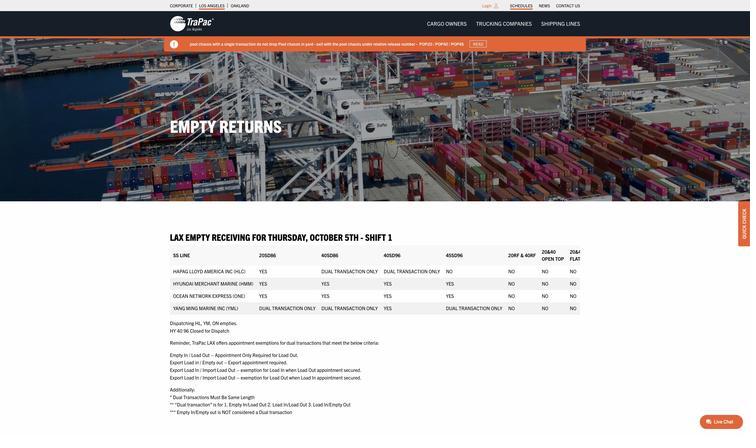 Task type: locate. For each thing, give the bounding box(es) containing it.
is left not
[[218, 410, 221, 416]]

relative
[[374, 41, 387, 47]]

banner
[[0, 11, 751, 52]]

when down out.
[[289, 375, 300, 381]]

5th
[[345, 232, 359, 243]]

3.
[[308, 402, 312, 408]]

a right considered at the bottom left
[[256, 410, 258, 416]]

0 vertical spatial the
[[333, 41, 339, 47]]

0 vertical spatial lax
[[170, 232, 184, 243]]

20rf & 40rf
[[509, 253, 536, 259]]

solid image
[[170, 40, 178, 49]]

1 horizontal spatial dual
[[259, 410, 269, 416]]

is down must
[[213, 402, 217, 408]]

the right exit
[[333, 41, 339, 47]]

dual right '*' at the left bottom
[[173, 395, 182, 401]]

40sd96
[[384, 253, 401, 259]]

a left single
[[221, 41, 223, 47]]

0 vertical spatial exemption
[[241, 368, 262, 374]]

40
[[177, 328, 183, 334]]

transactions
[[297, 341, 322, 346]]

0 vertical spatial import
[[203, 368, 216, 374]]

out down appointment
[[216, 360, 223, 366]]

dual down 2.
[[259, 410, 269, 416]]

0 horizontal spatial transaction
[[236, 41, 256, 47]]

the right meet
[[343, 341, 350, 346]]

0 vertical spatial menu bar
[[507, 1, 584, 10]]

0 horizontal spatial marine
[[199, 306, 216, 312]]

in down trapac
[[195, 360, 199, 366]]

1 vertical spatial secured.
[[344, 375, 362, 381]]

quick
[[742, 225, 748, 240]]

ocean
[[173, 294, 188, 299]]

1 horizontal spatial a
[[256, 410, 258, 416]]

20&40 up open
[[542, 249, 556, 255]]

pop40
[[436, 41, 448, 47]]

40rf
[[525, 253, 536, 259]]

0 horizontal spatial lax
[[170, 232, 184, 243]]

20&40 inside 20&40 flat rack
[[570, 249, 584, 255]]

not
[[222, 410, 231, 416]]

out left not
[[210, 410, 217, 416]]

oakland
[[231, 3, 249, 8]]

same
[[228, 395, 240, 401]]

0 vertical spatial inc
[[225, 269, 233, 275]]

dual transaction only
[[322, 269, 378, 275], [384, 269, 440, 275], [259, 306, 316, 312], [322, 306, 378, 312], [446, 306, 503, 312]]

1 horizontal spatial in
[[301, 41, 305, 47]]

rack
[[582, 256, 594, 262]]

2 20&40 from the left
[[570, 249, 584, 255]]

1 vertical spatial the
[[343, 341, 350, 346]]

2 horizontal spatial -
[[416, 41, 418, 47]]

1 horizontal spatial marine
[[221, 281, 238, 287]]

criteria:
[[364, 341, 379, 346]]

menu bar inside banner
[[423, 18, 585, 30]]

0 horizontal spatial in
[[195, 360, 199, 366]]

1 horizontal spatial chassis
[[287, 41, 300, 47]]

trucking
[[477, 20, 502, 27]]

number
[[402, 41, 416, 47]]

menu bar down light image
[[423, 18, 585, 30]]

- right number at right top
[[416, 41, 418, 47]]

appointment
[[229, 341, 255, 346], [243, 360, 268, 366], [317, 368, 343, 374], [317, 375, 343, 381]]

contact us
[[557, 3, 581, 8]]

exemption down only
[[241, 368, 262, 374]]

dispatch
[[212, 328, 230, 334]]

trapac
[[192, 341, 206, 346]]

quick check
[[742, 209, 748, 240]]

0 horizontal spatial chassis
[[199, 41, 212, 47]]

with
[[213, 41, 220, 47], [324, 41, 332, 47]]

news link
[[539, 1, 550, 10]]

in/load down length
[[243, 402, 258, 408]]

transaction
[[335, 269, 366, 275], [397, 269, 428, 275], [272, 306, 303, 312], [335, 306, 366, 312], [459, 306, 490, 312]]

inc left (hlc) at left
[[225, 269, 233, 275]]

in
[[301, 41, 305, 47], [195, 360, 199, 366]]

0 vertical spatial dual
[[173, 395, 182, 401]]

menu bar up shipping
[[507, 1, 584, 10]]

cargo owners link
[[423, 18, 472, 30]]

20&40 inside 20&40 open top
[[542, 249, 556, 255]]

no
[[446, 269, 453, 275], [509, 269, 515, 275], [542, 269, 549, 275], [570, 269, 577, 275], [509, 281, 515, 287], [542, 281, 549, 287], [570, 281, 577, 287], [509, 294, 515, 299], [542, 294, 549, 299], [570, 294, 577, 299], [509, 306, 515, 312], [542, 306, 549, 312], [570, 306, 577, 312]]

ss
[[173, 253, 179, 259]]

in/load left 3.
[[284, 402, 299, 408]]

menu bar containing cargo owners
[[423, 18, 585, 30]]

open
[[542, 256, 555, 262]]

1 vertical spatial menu bar
[[423, 18, 585, 30]]

0 vertical spatial transaction
[[236, 41, 256, 47]]

0 vertical spatial marine
[[221, 281, 238, 287]]

1 vertical spatial a
[[256, 410, 258, 416]]

empties.
[[220, 321, 238, 327]]

***
[[170, 410, 176, 416]]

for
[[205, 328, 210, 334], [280, 341, 286, 346], [272, 353, 278, 359], [263, 368, 269, 374], [263, 375, 269, 381], [218, 402, 223, 408]]

is
[[213, 402, 217, 408], [218, 410, 221, 416]]

20&40 up flat
[[570, 249, 584, 255]]

1 horizontal spatial transaction
[[270, 410, 292, 416]]

transaction
[[236, 41, 256, 47], [270, 410, 292, 416]]

transaction down 2.
[[270, 410, 292, 416]]

in/empty
[[324, 402, 342, 408], [191, 410, 209, 416]]

2 pool from the left
[[340, 41, 347, 47]]

1 horizontal spatial lax
[[207, 341, 215, 346]]

merchant
[[195, 281, 220, 287]]

0 horizontal spatial 20&40
[[542, 249, 556, 255]]

appointment
[[215, 353, 241, 359]]

in
[[184, 353, 188, 359], [195, 368, 199, 374], [281, 368, 285, 374], [195, 375, 199, 381], [312, 375, 316, 381]]

in inside empty in / load out – appointment only required for load out. export load in / empty out – export appointment required. export load in / import load out – exemption for load in when load out appointment secured. export load in / import load out – exemption for load out when load in appointment secured.
[[195, 360, 199, 366]]

import up must
[[203, 375, 216, 381]]

with left single
[[213, 41, 220, 47]]

dual
[[173, 395, 182, 401], [259, 410, 269, 416]]

2.
[[268, 402, 272, 408]]

- left exit
[[314, 41, 316, 47]]

required
[[253, 353, 271, 359]]

quick check link
[[739, 202, 751, 247]]

hyundai merchant marine (hmm)
[[173, 281, 254, 287]]

in left yard
[[301, 41, 305, 47]]

exemption up length
[[241, 375, 262, 381]]

empty returns
[[170, 115, 282, 137]]

inc left (yml)
[[218, 306, 225, 312]]

required.
[[269, 360, 288, 366]]

lax
[[170, 232, 184, 243], [207, 341, 215, 346]]

marine up express
[[221, 281, 238, 287]]

chassis right pool
[[287, 41, 300, 47]]

lax left offers
[[207, 341, 215, 346]]

1 vertical spatial inc
[[218, 306, 225, 312]]

in/empty right 3.
[[324, 402, 342, 408]]

1 vertical spatial exemption
[[241, 375, 262, 381]]

0 vertical spatial secured.
[[344, 368, 362, 374]]

0 vertical spatial in
[[301, 41, 305, 47]]

in/load
[[243, 402, 258, 408], [284, 402, 299, 408]]

thursday,
[[268, 232, 308, 243]]

1 vertical spatial marine
[[199, 306, 216, 312]]

additionally:
[[170, 387, 195, 393]]

los
[[199, 3, 206, 8]]

1 horizontal spatial in/load
[[284, 402, 299, 408]]

1 vertical spatial transaction
[[270, 410, 292, 416]]

read link
[[470, 40, 487, 48]]

chassis
[[199, 41, 212, 47], [287, 41, 300, 47], [348, 41, 361, 47]]

**
[[170, 402, 174, 408]]

inc
[[225, 269, 233, 275], [218, 306, 225, 312]]

export
[[170, 360, 183, 366], [228, 360, 241, 366], [170, 368, 183, 374], [170, 375, 183, 381]]

0 horizontal spatial pool
[[190, 41, 198, 47]]

- right 5th
[[361, 232, 364, 243]]

0 horizontal spatial a
[[221, 41, 223, 47]]

transaction left do
[[236, 41, 256, 47]]

20&40 for flat
[[570, 249, 584, 255]]

0 vertical spatial is
[[213, 402, 217, 408]]

drop
[[269, 41, 278, 47]]

pool right solid icon
[[190, 41, 198, 47]]

1 20&40 from the left
[[542, 249, 556, 255]]

1 with from the left
[[213, 41, 220, 47]]

0 horizontal spatial in/load
[[243, 402, 258, 408]]

1 vertical spatial is
[[218, 410, 221, 416]]

0 vertical spatial in/empty
[[324, 402, 342, 408]]

menu bar
[[507, 1, 584, 10], [423, 18, 585, 30]]

october
[[310, 232, 343, 243]]

1 vertical spatial import
[[203, 375, 216, 381]]

when
[[286, 368, 297, 374], [289, 375, 300, 381]]

contact us link
[[557, 1, 581, 10]]

read
[[473, 41, 484, 47]]

lax up ss
[[170, 232, 184, 243]]

(hmm)
[[239, 281, 254, 287]]

trucking companies link
[[472, 18, 537, 30]]

with right exit
[[324, 41, 332, 47]]

1 horizontal spatial 20&40
[[570, 249, 584, 255]]

import down appointment
[[203, 368, 216, 374]]

2 with from the left
[[324, 41, 332, 47]]

0 vertical spatial out
[[216, 360, 223, 366]]

chassis left 'under'
[[348, 41, 361, 47]]

–
[[211, 353, 214, 359], [224, 360, 227, 366], [237, 368, 240, 374], [237, 375, 240, 381]]

in/empty down transaction"
[[191, 410, 209, 416]]

2 horizontal spatial chassis
[[348, 41, 361, 47]]

cargo
[[427, 20, 445, 27]]

when down required.
[[286, 368, 297, 374]]

0 horizontal spatial with
[[213, 41, 220, 47]]

1 vertical spatial out
[[210, 410, 217, 416]]

be
[[222, 395, 227, 401]]

0 horizontal spatial the
[[333, 41, 339, 47]]

marine down the ocean network express (one)
[[199, 306, 216, 312]]

1 horizontal spatial the
[[343, 341, 350, 346]]

meet
[[332, 341, 342, 346]]

los angeles image
[[170, 16, 214, 32]]

ocean network express (one)
[[173, 294, 245, 299]]

1 horizontal spatial is
[[218, 410, 221, 416]]

the inside banner
[[333, 41, 339, 47]]

1 horizontal spatial pool
[[340, 41, 347, 47]]

pool right exit
[[340, 41, 347, 47]]

0 horizontal spatial is
[[213, 402, 217, 408]]

the
[[333, 41, 339, 47], [343, 341, 350, 346]]

chassis down los angeles image
[[199, 41, 212, 47]]

los angeles link
[[199, 1, 225, 10]]

banner containing cargo owners
[[0, 11, 751, 52]]

america
[[204, 269, 224, 275]]

menu bar containing schedules
[[507, 1, 584, 10]]

schedules link
[[510, 1, 533, 10]]

contact
[[557, 3, 574, 8]]

yang ming marine inc (yml)
[[173, 306, 238, 312]]

/
[[433, 41, 435, 47], [449, 41, 451, 47], [189, 353, 190, 359], [200, 360, 201, 366], [200, 368, 202, 374], [200, 375, 202, 381]]

shipping
[[542, 20, 565, 27]]

load
[[191, 353, 201, 359], [279, 353, 289, 359], [184, 360, 194, 366], [184, 368, 194, 374], [217, 368, 227, 374], [270, 368, 280, 374], [298, 368, 308, 374], [184, 375, 194, 381], [217, 375, 227, 381], [270, 375, 280, 381], [301, 375, 311, 381], [273, 402, 283, 408], [313, 402, 323, 408]]

shipping lines link
[[537, 18, 585, 30]]

1 vertical spatial in
[[195, 360, 199, 366]]

1 vertical spatial lax
[[207, 341, 215, 346]]

1 import from the top
[[203, 368, 216, 374]]

1 horizontal spatial with
[[324, 41, 332, 47]]

0 horizontal spatial in/empty
[[191, 410, 209, 416]]

exemption
[[241, 368, 262, 374], [241, 375, 262, 381]]



Task type: describe. For each thing, give the bounding box(es) containing it.
trucking companies
[[477, 20, 532, 27]]

1 secured. from the top
[[344, 368, 362, 374]]

&
[[521, 253, 524, 259]]

login link
[[483, 3, 492, 8]]

20&40 for open
[[542, 249, 556, 255]]

1 horizontal spatial -
[[361, 232, 364, 243]]

oakland link
[[231, 1, 249, 10]]

dual
[[287, 341, 296, 346]]

los angeles
[[199, 3, 225, 8]]

under
[[362, 41, 373, 47]]

"dual
[[175, 402, 186, 408]]

news
[[539, 3, 550, 8]]

exit
[[317, 41, 323, 47]]

a inside 'additionally: * dual transactions must be same length ** "dual transaction" is for 1. empty in/load out 2. load in/load out 3. load in/empty out *** empty in/empty out is not considered a dual transaction'
[[256, 410, 258, 416]]

0 horizontal spatial dual
[[173, 395, 182, 401]]

companies
[[503, 20, 532, 27]]

out.
[[290, 353, 299, 359]]

2 chassis from the left
[[287, 41, 300, 47]]

on
[[212, 321, 219, 327]]

1 in/load from the left
[[243, 402, 258, 408]]

transaction"
[[187, 402, 212, 408]]

closed
[[190, 328, 204, 334]]

2 exemption from the top
[[241, 375, 262, 381]]

1 vertical spatial when
[[289, 375, 300, 381]]

1 pool from the left
[[190, 41, 198, 47]]

empty in / load out – appointment only required for load out. export load in / empty out – export appointment required. export load in / import load out – exemption for load in when load out appointment secured. export load in / import load out – exemption for load out when load in appointment secured.
[[170, 353, 362, 381]]

hyundai
[[173, 281, 194, 287]]

below
[[351, 341, 363, 346]]

exemptions
[[256, 341, 279, 346]]

reminder,
[[170, 341, 191, 346]]

yard
[[306, 41, 313, 47]]

out inside 'additionally: * dual transactions must be same length ** "dual transaction" is for 1. empty in/load out 2. load in/load out 3. load in/empty out *** empty in/empty out is not considered a dual transaction'
[[210, 410, 217, 416]]

ss line
[[173, 253, 190, 259]]

angeles
[[207, 3, 225, 8]]

release
[[388, 41, 401, 47]]

2 in/load from the left
[[284, 402, 299, 408]]

pool chassis with a single transaction  do not drop pool chassis in yard -  exit with the pool chassis under relative release number -  pop20 / pop40 / pop45
[[190, 41, 464, 47]]

2 import from the top
[[203, 375, 216, 381]]

ming
[[186, 306, 198, 312]]

1 vertical spatial dual
[[259, 410, 269, 416]]

yang
[[173, 306, 185, 312]]

not
[[262, 41, 268, 47]]

considered
[[232, 410, 255, 416]]

(hlc)
[[234, 269, 246, 275]]

1 chassis from the left
[[199, 41, 212, 47]]

corporate link
[[170, 1, 193, 10]]

lax empty receiving           for thursday, october 5th              - shift 1
[[170, 232, 393, 243]]

0 vertical spatial when
[[286, 368, 297, 374]]

(yml)
[[226, 306, 238, 312]]

empty
[[186, 232, 210, 243]]

1 horizontal spatial in/empty
[[324, 402, 342, 408]]

schedules
[[510, 3, 533, 8]]

corporate
[[170, 3, 193, 8]]

light image
[[495, 4, 499, 8]]

transaction inside 'additionally: * dual transactions must be same length ** "dual transaction" is for 1. empty in/load out 2. load in/load out 3. load in/empty out *** empty in/empty out is not considered a dual transaction'
[[270, 410, 292, 416]]

2 secured. from the top
[[344, 375, 362, 381]]

96
[[184, 328, 189, 334]]

shipping lines
[[542, 20, 581, 27]]

shift
[[365, 232, 386, 243]]

marine for ming
[[199, 306, 216, 312]]

20rf
[[509, 253, 520, 259]]

lines
[[567, 20, 581, 27]]

line
[[180, 253, 190, 259]]

marine for merchant
[[221, 281, 238, 287]]

do
[[257, 41, 261, 47]]

1 exemption from the top
[[241, 368, 262, 374]]

for inside 'additionally: * dual transactions must be same length ** "dual transaction" is for 1. empty in/load out 2. load in/load out 3. load in/empty out *** empty in/empty out is not considered a dual transaction'
[[218, 402, 223, 408]]

20sd86
[[259, 253, 276, 259]]

express
[[212, 294, 232, 299]]

inc for (hlc)
[[225, 269, 233, 275]]

lloyd
[[189, 269, 203, 275]]

hapag lloyd america inc (hlc)
[[173, 269, 246, 275]]

hl,
[[195, 321, 202, 327]]

40sd86
[[322, 253, 339, 259]]

login
[[483, 3, 492, 8]]

offers
[[216, 341, 228, 346]]

3 chassis from the left
[[348, 41, 361, 47]]

single
[[224, 41, 235, 47]]

hy
[[170, 328, 176, 334]]

flat
[[570, 256, 581, 262]]

(one)
[[233, 294, 245, 299]]

only
[[243, 353, 252, 359]]

*
[[170, 395, 172, 401]]

1 vertical spatial in/empty
[[191, 410, 209, 416]]

1
[[388, 232, 393, 243]]

0 horizontal spatial -
[[314, 41, 316, 47]]

0 vertical spatial a
[[221, 41, 223, 47]]

out inside empty in / load out – appointment only required for load out. export load in / empty out – export appointment required. export load in / import load out – exemption for load in when load out appointment secured. export load in / import load out – exemption for load out when load in appointment secured.
[[216, 360, 223, 366]]

for inside dispatching hl, ym, on empties. hy 40 96 closed for dispatch
[[205, 328, 210, 334]]

dispatching hl, ym, on empties. hy 40 96 closed for dispatch
[[170, 321, 238, 334]]

check
[[742, 209, 748, 224]]

us
[[575, 3, 581, 8]]

network
[[190, 294, 211, 299]]

inc for (yml)
[[218, 306, 225, 312]]

that
[[323, 341, 331, 346]]

20&40 flat rack
[[570, 249, 594, 262]]



Task type: vqa. For each thing, say whether or not it's contained in the screenshot.
third 2023
no



